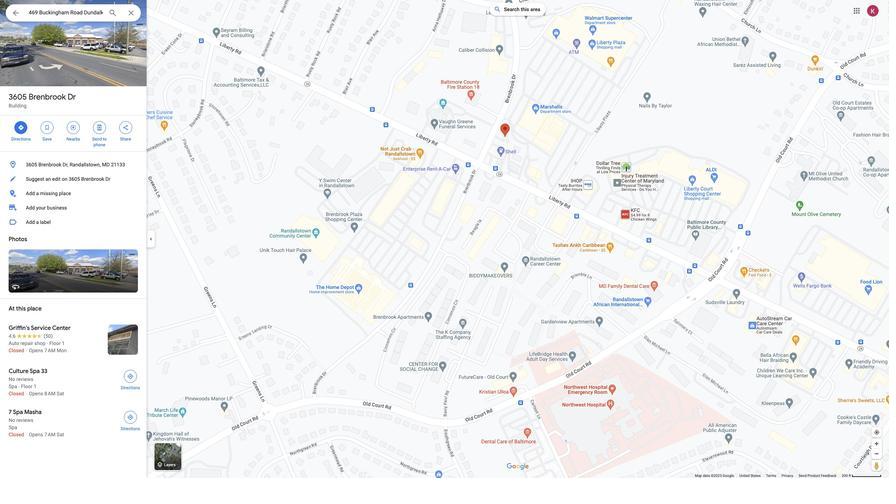 Task type: locate. For each thing, give the bounding box(es) containing it.
opens down shop
[[29, 348, 43, 353]]

1 vertical spatial directions
[[121, 385, 140, 390]]

1 vertical spatial 7 am
[[44, 432, 55, 437]]

search
[[504, 6, 520, 12]]

2 no from the top
[[9, 417, 15, 423]]

send for send to phone
[[92, 137, 102, 142]]

469 Buckingham Road Dundalk, MD 21222 field
[[6, 4, 141, 22]]

8 am
[[44, 391, 55, 396]]

2 vertical spatial directions
[[121, 426, 140, 431]]

product
[[808, 474, 821, 478]]

dr up 
[[68, 92, 76, 102]]

1 7 am from the top
[[44, 348, 55, 353]]

1 up mon
[[62, 340, 65, 346]]

shop
[[34, 340, 45, 346]]

1 horizontal spatial this
[[521, 6, 529, 12]]


[[12, 8, 20, 18]]

3605 brenbrook dr, randallstown, md 21133 button
[[0, 157, 147, 172]]

show street view coverage image
[[872, 460, 882, 471]]

add
[[26, 190, 35, 196], [26, 205, 35, 211], [26, 219, 35, 225]]

directions down directions image
[[121, 385, 140, 390]]

(50)
[[44, 333, 53, 339]]

7 am inside auto repair shop · floor 1 closed ⋅ opens 7 am mon
[[44, 348, 55, 353]]

suggest an edit on 3605 brenbrook dr button
[[0, 172, 147, 186]]

2 reviews from the top
[[16, 417, 33, 423]]

21133
[[111, 162, 125, 167]]

repair
[[20, 340, 33, 346]]

no down 7
[[9, 417, 15, 423]]

send up phone
[[92, 137, 102, 142]]

reviews down masha
[[16, 417, 33, 423]]

a left label
[[36, 219, 39, 225]]

0 vertical spatial directions button
[[116, 368, 144, 391]]

directions image
[[127, 373, 134, 380]]

spa down the culture
[[9, 384, 17, 389]]

2 vertical spatial ⋅
[[25, 432, 28, 437]]

floor
[[49, 340, 61, 346], [21, 384, 32, 389]]

a left missing
[[36, 190, 39, 196]]

2 7 am from the top
[[44, 432, 55, 437]]

add for add a label
[[26, 219, 35, 225]]

sat
[[57, 391, 64, 396], [57, 432, 64, 437]]

1 vertical spatial 3605
[[26, 162, 37, 167]]

terms button
[[767, 473, 777, 478]]

closed inside auto repair shop · floor 1 closed ⋅ opens 7 am mon
[[9, 348, 24, 353]]

add for add a missing place
[[26, 190, 35, 196]]

place
[[59, 190, 71, 196], [27, 305, 42, 312]]

2 closed from the top
[[9, 391, 24, 396]]

3 add from the top
[[26, 219, 35, 225]]

0 vertical spatial ·
[[47, 340, 48, 346]]

0 vertical spatial dr
[[68, 92, 76, 102]]

0 vertical spatial closed
[[9, 348, 24, 353]]

0 vertical spatial a
[[36, 190, 39, 196]]

2 directions button from the top
[[116, 409, 144, 432]]

1 inside the culture spa 33 no reviews spa · floor 1 closed ⋅ opens 8 am sat
[[34, 384, 36, 389]]

1 vertical spatial sat
[[57, 432, 64, 437]]

this
[[521, 6, 529, 12], [16, 305, 26, 312]]

 search field
[[6, 4, 141, 23]]

send inside send to phone
[[92, 137, 102, 142]]

opens
[[29, 348, 43, 353], [29, 391, 43, 396], [29, 432, 43, 437]]

directions inside 'actions for 3605 brenbrook dr' region
[[11, 137, 31, 142]]

griffin's
[[9, 325, 30, 332]]

this right the at at the bottom left of page
[[16, 305, 26, 312]]

directions down 
[[11, 137, 31, 142]]

this left area on the right
[[521, 6, 529, 12]]

1 vertical spatial 1
[[34, 384, 36, 389]]

randallstown,
[[70, 162, 101, 167]]

directions
[[11, 137, 31, 142], [121, 385, 140, 390], [121, 426, 140, 431]]

opens inside auto repair shop · floor 1 closed ⋅ opens 7 am mon
[[29, 348, 43, 353]]

footer
[[695, 473, 842, 478]]

1 horizontal spatial 1
[[62, 340, 65, 346]]

3605 for dr
[[9, 92, 27, 102]]

no down the culture
[[9, 376, 15, 382]]

closed inside the culture spa 33 no reviews spa · floor 1 closed ⋅ opens 8 am sat
[[9, 391, 24, 396]]

0 vertical spatial brenbrook
[[29, 92, 66, 102]]

a
[[36, 190, 39, 196], [36, 219, 39, 225]]

dr inside "3605 brenbrook dr building"
[[68, 92, 76, 102]]

reviews inside the culture spa 33 no reviews spa · floor 1 closed ⋅ opens 8 am sat
[[16, 376, 33, 382]]

opens for masha
[[29, 432, 43, 437]]

0 vertical spatial no
[[9, 376, 15, 382]]

layers
[[164, 463, 176, 467]]

place down on
[[59, 190, 71, 196]]

3605 for dr,
[[26, 162, 37, 167]]

0 horizontal spatial dr
[[68, 92, 76, 102]]

masha
[[24, 409, 42, 416]]

search this area button
[[490, 3, 546, 16]]

show your location image
[[874, 429, 881, 436]]

send to phone
[[92, 137, 107, 147]]

3 opens from the top
[[29, 432, 43, 437]]

1 vertical spatial closed
[[9, 391, 24, 396]]

2 opens from the top
[[29, 391, 43, 396]]

missing
[[40, 190, 58, 196]]

nearby
[[67, 137, 80, 142]]

0 vertical spatial ⋅
[[25, 348, 28, 353]]

opens inside 7 spa masha no reviews spa closed ⋅ opens 7 am sat
[[29, 432, 43, 437]]

0 horizontal spatial ·
[[18, 384, 20, 389]]

send left product
[[799, 474, 807, 478]]

0 vertical spatial sat
[[57, 391, 64, 396]]

⋅ for repair
[[25, 348, 28, 353]]

⋅ up masha
[[25, 391, 28, 396]]

send
[[92, 137, 102, 142], [799, 474, 807, 478]]

⋅ down masha
[[25, 432, 28, 437]]

0 horizontal spatial this
[[16, 305, 26, 312]]

zoom in image
[[875, 441, 880, 446]]


[[44, 124, 50, 132]]

1 vertical spatial send
[[799, 474, 807, 478]]

⋅
[[25, 348, 28, 353], [25, 391, 28, 396], [25, 432, 28, 437]]

0 vertical spatial reviews
[[16, 376, 33, 382]]

ft
[[849, 474, 852, 478]]

4.6
[[9, 333, 16, 339]]

closed down auto
[[9, 348, 24, 353]]

1
[[62, 340, 65, 346], [34, 384, 36, 389]]

· down (50)
[[47, 340, 48, 346]]

0 vertical spatial 3605
[[9, 92, 27, 102]]

this inside 3605 brenbrook dr main content
[[16, 305, 26, 312]]

directions button
[[116, 368, 144, 391], [116, 409, 144, 432]]

map data ©2023 google
[[695, 474, 734, 478]]

1 up masha
[[34, 384, 36, 389]]

1 directions button from the top
[[116, 368, 144, 391]]

1 ⋅ from the top
[[25, 348, 28, 353]]

1 horizontal spatial place
[[59, 190, 71, 196]]

2 vertical spatial closed
[[9, 432, 24, 437]]

0 horizontal spatial place
[[27, 305, 42, 312]]

no inside the culture spa 33 no reviews spa · floor 1 closed ⋅ opens 8 am sat
[[9, 376, 15, 382]]

·
[[47, 340, 48, 346], [18, 384, 20, 389]]

at
[[9, 305, 15, 312]]

None field
[[29, 8, 103, 17]]

2 a from the top
[[36, 219, 39, 225]]

terms
[[767, 474, 777, 478]]

0 vertical spatial send
[[92, 137, 102, 142]]

3605 up building
[[9, 92, 27, 102]]

dr down md
[[105, 176, 110, 182]]

place up the griffin's service center
[[27, 305, 42, 312]]

united states button
[[740, 473, 761, 478]]

1 inside auto repair shop · floor 1 closed ⋅ opens 7 am mon
[[62, 340, 65, 346]]

1 sat from the top
[[57, 391, 64, 396]]

1 vertical spatial reviews
[[16, 417, 33, 423]]

griffin's service center
[[9, 325, 71, 332]]

1 vertical spatial floor
[[21, 384, 32, 389]]

1 a from the top
[[36, 190, 39, 196]]

0 vertical spatial 7 am
[[44, 348, 55, 353]]

7 spa masha no reviews spa closed ⋅ opens 7 am sat
[[9, 409, 64, 437]]

closed
[[9, 348, 24, 353], [9, 391, 24, 396], [9, 432, 24, 437]]

closed down 7
[[9, 432, 24, 437]]

brenbrook down randallstown,
[[81, 176, 104, 182]]

add a label button
[[0, 215, 147, 229]]

spa left 33
[[30, 368, 40, 375]]

spa right 7
[[13, 409, 23, 416]]

1 add from the top
[[26, 190, 35, 196]]

3 closed from the top
[[9, 432, 24, 437]]

brenbrook up 
[[29, 92, 66, 102]]

brenbrook
[[29, 92, 66, 102], [38, 162, 61, 167], [81, 176, 104, 182]]

opens down masha
[[29, 432, 43, 437]]

add for add your business
[[26, 205, 35, 211]]

1 vertical spatial dr
[[105, 176, 110, 182]]

no
[[9, 376, 15, 382], [9, 417, 15, 423]]

directions for culture spa 33
[[121, 385, 140, 390]]

add left label
[[26, 219, 35, 225]]

floor down the culture
[[21, 384, 32, 389]]

label
[[40, 219, 51, 225]]

send product feedback
[[799, 474, 837, 478]]

data
[[703, 474, 710, 478]]

add a missing place button
[[0, 186, 147, 201]]

1 vertical spatial no
[[9, 417, 15, 423]]


[[70, 124, 77, 132]]

0 horizontal spatial send
[[92, 137, 102, 142]]

1 no from the top
[[9, 376, 15, 382]]

3605 inside "3605 brenbrook dr building"
[[9, 92, 27, 102]]

1 horizontal spatial ·
[[47, 340, 48, 346]]

0 vertical spatial this
[[521, 6, 529, 12]]

1 vertical spatial ⋅
[[25, 391, 28, 396]]

dr
[[68, 92, 76, 102], [105, 176, 110, 182]]

closed inside 7 spa masha no reviews spa closed ⋅ opens 7 am sat
[[9, 432, 24, 437]]

⋅ inside auto repair shop · floor 1 closed ⋅ opens 7 am mon
[[25, 348, 28, 353]]

3605 up suggest
[[26, 162, 37, 167]]

spa down 7
[[9, 424, 17, 430]]

1 vertical spatial ·
[[18, 384, 20, 389]]

dr,
[[63, 162, 68, 167]]

send inside button
[[799, 474, 807, 478]]

0 vertical spatial add
[[26, 190, 35, 196]]

reviews
[[16, 376, 33, 382], [16, 417, 33, 423]]

opens for shop
[[29, 348, 43, 353]]

closed up 7
[[9, 391, 24, 396]]

building
[[9, 103, 27, 109]]

this inside button
[[521, 6, 529, 12]]

no inside 7 spa masha no reviews spa closed ⋅ opens 7 am sat
[[9, 417, 15, 423]]

opens left 8 am
[[29, 391, 43, 396]]

1 opens from the top
[[29, 348, 43, 353]]

· down the culture
[[18, 384, 20, 389]]

reviews down the culture
[[16, 376, 33, 382]]

auto
[[9, 340, 19, 346]]

phone
[[94, 142, 105, 147]]

2 add from the top
[[26, 205, 35, 211]]

culture spa 33 no reviews spa · floor 1 closed ⋅ opens 8 am sat
[[9, 368, 64, 396]]

floor up mon
[[49, 340, 61, 346]]

0 horizontal spatial 1
[[34, 384, 36, 389]]

3605 brenbrook dr, randallstown, md 21133
[[26, 162, 125, 167]]

spa
[[30, 368, 40, 375], [9, 384, 17, 389], [13, 409, 23, 416], [9, 424, 17, 430]]

no for 7
[[9, 417, 15, 423]]

culture
[[9, 368, 29, 375]]

2 vertical spatial add
[[26, 219, 35, 225]]

brenbrook up 'an' at the left of page
[[38, 162, 61, 167]]

0 horizontal spatial floor
[[21, 384, 32, 389]]

1 reviews from the top
[[16, 376, 33, 382]]

add left your
[[26, 205, 35, 211]]

1 vertical spatial add
[[26, 205, 35, 211]]

0 vertical spatial 1
[[62, 340, 65, 346]]

dr inside button
[[105, 176, 110, 182]]

3605
[[9, 92, 27, 102], [26, 162, 37, 167], [69, 176, 80, 182]]

your
[[36, 205, 46, 211]]

2 vertical spatial opens
[[29, 432, 43, 437]]

a for label
[[36, 219, 39, 225]]

0 vertical spatial opens
[[29, 348, 43, 353]]

1 vertical spatial directions button
[[116, 409, 144, 432]]

1 vertical spatial place
[[27, 305, 42, 312]]

3605 right on
[[69, 176, 80, 182]]

2 ⋅ from the top
[[25, 391, 28, 396]]

3 ⋅ from the top
[[25, 432, 28, 437]]

add down suggest
[[26, 190, 35, 196]]

1 vertical spatial this
[[16, 305, 26, 312]]

footer containing map data ©2023 google
[[695, 473, 842, 478]]

©2023
[[711, 474, 722, 478]]

 button
[[6, 4, 26, 23]]

brenbrook inside "3605 brenbrook dr building"
[[29, 92, 66, 102]]

to
[[103, 137, 107, 142]]


[[18, 124, 24, 132]]

1 horizontal spatial send
[[799, 474, 807, 478]]

1 horizontal spatial floor
[[49, 340, 61, 346]]

sat inside 7 spa masha no reviews spa closed ⋅ opens 7 am sat
[[57, 432, 64, 437]]

actions for 3605 brenbrook dr region
[[0, 115, 147, 151]]

this for search
[[521, 6, 529, 12]]

1 vertical spatial a
[[36, 219, 39, 225]]

brenbrook for dr
[[29, 92, 66, 102]]

⋅ down repair
[[25, 348, 28, 353]]

1 vertical spatial opens
[[29, 391, 43, 396]]

2 sat from the top
[[57, 432, 64, 437]]

0 vertical spatial directions
[[11, 137, 31, 142]]

0 vertical spatial floor
[[49, 340, 61, 346]]

reviews inside 7 spa masha no reviews spa closed ⋅ opens 7 am sat
[[16, 417, 33, 423]]

7 am inside 7 spa masha no reviews spa closed ⋅ opens 7 am sat
[[44, 432, 55, 437]]

1 horizontal spatial dr
[[105, 176, 110, 182]]

1 vertical spatial brenbrook
[[38, 162, 61, 167]]

⋅ inside 7 spa masha no reviews spa closed ⋅ opens 7 am sat
[[25, 432, 28, 437]]

1 closed from the top
[[9, 348, 24, 353]]

0 vertical spatial place
[[59, 190, 71, 196]]

directions down directions icon
[[121, 426, 140, 431]]



Task type: vqa. For each thing, say whether or not it's contained in the screenshot.
Flight search box
no



Task type: describe. For each thing, give the bounding box(es) containing it.
directions button for culture spa 33
[[116, 368, 144, 391]]

7
[[9, 409, 12, 416]]


[[96, 124, 103, 132]]

photos
[[9, 236, 27, 243]]

sat inside the culture spa 33 no reviews spa · floor 1 closed ⋅ opens 8 am sat
[[57, 391, 64, 396]]

add your business link
[[0, 201, 147, 215]]

directions for 7 spa masha
[[121, 426, 140, 431]]

floor inside auto repair shop · floor 1 closed ⋅ opens 7 am mon
[[49, 340, 61, 346]]

closed for repair
[[9, 348, 24, 353]]

google maps element
[[0, 0, 890, 478]]

auto repair shop · floor 1 closed ⋅ opens 7 am mon
[[9, 340, 67, 353]]

reviews for 7
[[16, 417, 33, 423]]

mon
[[57, 348, 67, 353]]

⋅ inside the culture spa 33 no reviews spa · floor 1 closed ⋅ opens 8 am sat
[[25, 391, 28, 396]]

2 vertical spatial 3605
[[69, 176, 80, 182]]


[[122, 124, 129, 132]]

no for culture
[[9, 376, 15, 382]]

add a missing place
[[26, 190, 71, 196]]

on
[[62, 176, 67, 182]]

directions button for 7 spa masha
[[116, 409, 144, 432]]

service
[[31, 325, 51, 332]]

2 vertical spatial brenbrook
[[81, 176, 104, 182]]

md
[[102, 162, 110, 167]]

center
[[52, 325, 71, 332]]

map
[[695, 474, 702, 478]]

area
[[531, 6, 541, 12]]

google
[[723, 474, 734, 478]]

opens inside the culture spa 33 no reviews spa · floor 1 closed ⋅ opens 8 am sat
[[29, 391, 43, 396]]

200 ft button
[[842, 474, 882, 478]]

200
[[842, 474, 848, 478]]

floor inside the culture spa 33 no reviews spa · floor 1 closed ⋅ opens 8 am sat
[[21, 384, 32, 389]]

feedback
[[821, 474, 837, 478]]

an
[[45, 176, 51, 182]]

add your business
[[26, 205, 67, 211]]

save
[[43, 137, 52, 142]]

privacy
[[782, 474, 794, 478]]

none field inside 469 buckingham road dundalk, md 21222 field
[[29, 8, 103, 17]]

business
[[47, 205, 67, 211]]

footer inside google maps element
[[695, 473, 842, 478]]

directions image
[[127, 414, 134, 421]]

edit
[[52, 176, 61, 182]]

closed for spa
[[9, 432, 24, 437]]

200 ft
[[842, 474, 852, 478]]

send for send product feedback
[[799, 474, 807, 478]]

suggest an edit on 3605 brenbrook dr
[[26, 176, 110, 182]]

7 am for shop
[[44, 348, 55, 353]]

send product feedback button
[[799, 473, 837, 478]]

33
[[41, 368, 47, 375]]

privacy button
[[782, 473, 794, 478]]

4.6 stars 50 reviews image
[[9, 332, 53, 340]]

at this place
[[9, 305, 42, 312]]

place inside button
[[59, 190, 71, 196]]

search this area
[[504, 6, 541, 12]]

add a label
[[26, 219, 51, 225]]

zoom out image
[[875, 451, 880, 456]]

united states
[[740, 474, 761, 478]]

reviews for culture
[[16, 376, 33, 382]]

a for missing
[[36, 190, 39, 196]]

3605 brenbrook dr main content
[[0, 0, 147, 478]]

7 am for masha
[[44, 432, 55, 437]]

· inside auto repair shop · floor 1 closed ⋅ opens 7 am mon
[[47, 340, 48, 346]]

3605 brenbrook dr building
[[9, 92, 76, 109]]

· inside the culture spa 33 no reviews spa · floor 1 closed ⋅ opens 8 am sat
[[18, 384, 20, 389]]

states
[[751, 474, 761, 478]]

united
[[740, 474, 750, 478]]

brenbrook for dr,
[[38, 162, 61, 167]]

google account: kenny nguyen  
(kenny.nguyen@adept.ai) image
[[868, 5, 879, 16]]

collapse side panel image
[[147, 235, 155, 243]]

share
[[120, 137, 131, 142]]

this for at
[[16, 305, 26, 312]]

suggest
[[26, 176, 44, 182]]

⋅ for spa
[[25, 432, 28, 437]]



